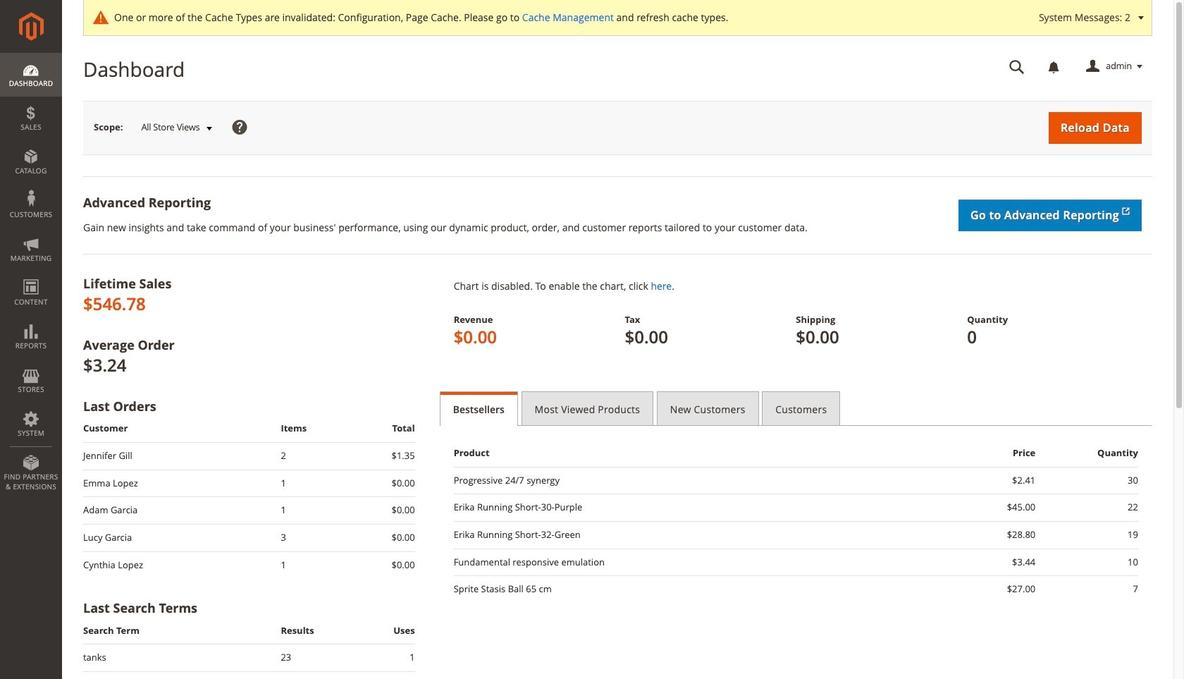 Task type: describe. For each thing, give the bounding box(es) containing it.
magento admin panel image
[[19, 12, 43, 41]]



Task type: locate. For each thing, give the bounding box(es) containing it.
menu bar
[[0, 53, 62, 499]]

None text field
[[1000, 54, 1035, 79]]

tab list
[[440, 391, 1153, 426]]



